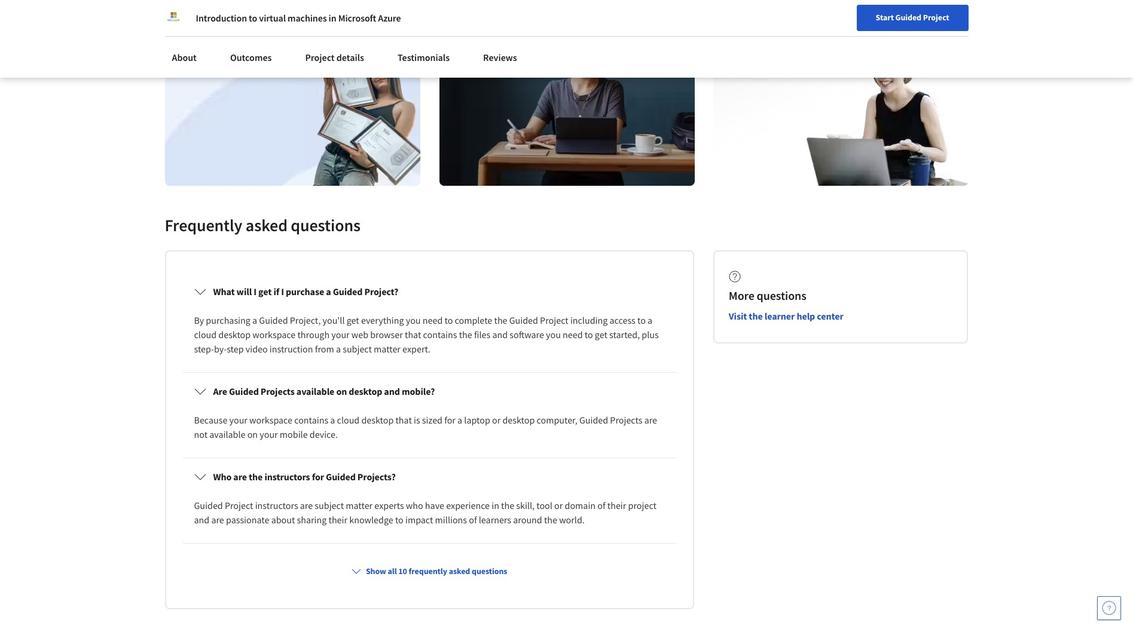 Task type: locate. For each thing, give the bounding box(es) containing it.
the
[[749, 311, 763, 323], [494, 315, 507, 327], [459, 329, 472, 341], [249, 471, 263, 483], [501, 500, 514, 512], [544, 514, 557, 526]]

1 horizontal spatial i
[[281, 286, 284, 298]]

i right 'will'
[[254, 286, 257, 298]]

project inside project details link
[[305, 51, 335, 63]]

a inside dropdown button
[[326, 286, 331, 298]]

you right "software"
[[546, 329, 561, 341]]

0 vertical spatial cloud
[[194, 329, 217, 341]]

for down the device.
[[312, 471, 324, 483]]

project left show notifications image
[[923, 12, 949, 23]]

matter down browser
[[374, 343, 401, 355]]

available down because
[[209, 429, 245, 441]]

1 horizontal spatial matter
[[374, 343, 401, 355]]

their right sharing
[[329, 514, 347, 526]]

on
[[336, 386, 347, 398], [247, 429, 258, 441]]

everything
[[361, 315, 404, 327]]

project inside the by purchasing a guided project, you'll get everything you need to complete the guided project including access to a cloud desktop workspace through your web browser that contains the files and software you need to get started, plus step-by-step video instruction from a subject matter expert.
[[540, 315, 568, 327]]

2 vertical spatial and
[[194, 514, 209, 526]]

1 horizontal spatial asked
[[449, 566, 470, 577]]

2 vertical spatial questions
[[472, 566, 507, 577]]

1 vertical spatial on
[[247, 429, 258, 441]]

10
[[398, 566, 407, 577]]

0 horizontal spatial for
[[312, 471, 324, 483]]

1 horizontal spatial questions
[[472, 566, 507, 577]]

available down from
[[296, 386, 334, 398]]

visit the learner help center link
[[729, 311, 843, 323]]

0 vertical spatial their
[[607, 500, 626, 512]]

0 vertical spatial available
[[296, 386, 334, 398]]

purchasing
[[206, 315, 250, 327]]

cloud up step-
[[194, 329, 217, 341]]

desktop up "step"
[[218, 329, 251, 341]]

0 vertical spatial you
[[406, 315, 421, 327]]

get inside dropdown button
[[258, 286, 272, 298]]

subject up sharing
[[315, 500, 344, 512]]

workspace up mobile
[[249, 415, 292, 427]]

1 horizontal spatial contains
[[423, 329, 457, 341]]

1 horizontal spatial get
[[347, 315, 359, 327]]

virtual
[[259, 12, 286, 24]]

that inside because your workspace contains a cloud desktop that is sized for a laptop or desktop computer, guided projects are not available on your mobile device.
[[396, 415, 412, 427]]

asked
[[246, 215, 288, 236], [449, 566, 470, 577]]

a right purchase
[[326, 286, 331, 298]]

new
[[836, 14, 851, 25]]

0 vertical spatial get
[[258, 286, 272, 298]]

that left is
[[396, 415, 412, 427]]

on inside dropdown button
[[336, 386, 347, 398]]

guided
[[895, 12, 921, 23], [333, 286, 363, 298], [259, 315, 288, 327], [509, 315, 538, 327], [229, 386, 259, 398], [579, 415, 608, 427], [326, 471, 356, 483], [194, 500, 223, 512]]

instructors down mobile
[[265, 471, 310, 483]]

project left details
[[305, 51, 335, 63]]

about
[[271, 514, 295, 526]]

in left microsoft
[[329, 12, 336, 24]]

and inside the by purchasing a guided project, you'll get everything you need to complete the guided project including access to a cloud desktop workspace through your web browser that contains the files and software you need to get started, plus step-by-step video instruction from a subject matter expert.
[[492, 329, 508, 341]]

1 horizontal spatial in
[[492, 500, 499, 512]]

that
[[405, 329, 421, 341], [396, 415, 412, 427]]

questions inside dropdown button
[[472, 566, 507, 577]]

on inside because your workspace contains a cloud desktop that is sized for a laptop or desktop computer, guided projects are not available on your mobile device.
[[247, 429, 258, 441]]

0 vertical spatial asked
[[246, 215, 288, 236]]

1 horizontal spatial their
[[607, 500, 626, 512]]

desktop inside dropdown button
[[349, 386, 382, 398]]

about
[[172, 51, 197, 63]]

of down experience
[[469, 514, 477, 526]]

0 horizontal spatial i
[[254, 286, 257, 298]]

1 vertical spatial and
[[384, 386, 400, 398]]

matter up "knowledge"
[[346, 500, 373, 512]]

to down experts
[[395, 514, 403, 526]]

project details link
[[298, 44, 371, 71]]

matter inside the by purchasing a guided project, you'll get everything you need to complete the guided project including access to a cloud desktop workspace through your web browser that contains the files and software you need to get started, plus step-by-step video instruction from a subject matter expert.
[[374, 343, 401, 355]]

a left laptop
[[457, 415, 462, 427]]

available
[[296, 386, 334, 398], [209, 429, 245, 441]]

1 horizontal spatial you
[[546, 329, 561, 341]]

step
[[227, 343, 244, 355]]

by purchasing a guided project, you'll get everything you need to complete the guided project including access to a cloud desktop workspace through your web browser that contains the files and software you need to get started, plus step-by-step video instruction from a subject matter expert.
[[194, 315, 661, 355]]

mobile?
[[402, 386, 435, 398]]

guided inside because your workspace contains a cloud desktop that is sized for a laptop or desktop computer, guided projects are not available on your mobile device.
[[579, 415, 608, 427]]

1 vertical spatial in
[[492, 500, 499, 512]]

workspace inside the by purchasing a guided project, you'll get everything you need to complete the guided project including access to a cloud desktop workspace through your web browser that contains the files and software you need to get started, plus step-by-step video instruction from a subject matter expert.
[[253, 329, 296, 341]]

1 vertical spatial for
[[312, 471, 324, 483]]

will
[[237, 286, 252, 298]]

0 vertical spatial on
[[336, 386, 347, 398]]

1 horizontal spatial available
[[296, 386, 334, 398]]

or right tool
[[554, 500, 563, 512]]

start guided project button
[[857, 5, 968, 31]]

need down including
[[563, 329, 583, 341]]

0 horizontal spatial matter
[[346, 500, 373, 512]]

0 vertical spatial questions
[[291, 215, 361, 236]]

0 vertical spatial contains
[[423, 329, 457, 341]]

available inside dropdown button
[[296, 386, 334, 398]]

2 horizontal spatial get
[[595, 329, 607, 341]]

show all 10 frequently asked questions
[[366, 566, 507, 577]]

1 horizontal spatial on
[[336, 386, 347, 398]]

visit
[[729, 311, 747, 323]]

on up the device.
[[336, 386, 347, 398]]

or right laptop
[[492, 415, 501, 427]]

1 vertical spatial contains
[[294, 415, 328, 427]]

0 vertical spatial for
[[444, 415, 456, 427]]

1 vertical spatial their
[[329, 514, 347, 526]]

laptop
[[464, 415, 490, 427]]

0 horizontal spatial get
[[258, 286, 272, 298]]

0 horizontal spatial questions
[[291, 215, 361, 236]]

who are the instructors for guided projects?
[[213, 471, 396, 483]]

workspace up instruction at bottom
[[253, 329, 296, 341]]

0 vertical spatial and
[[492, 329, 508, 341]]

get down including
[[595, 329, 607, 341]]

0 vertical spatial projects
[[261, 386, 295, 398]]

1 horizontal spatial of
[[597, 500, 605, 512]]

desktop left "mobile?"
[[349, 386, 382, 398]]

guided right computer,
[[579, 415, 608, 427]]

0 horizontal spatial their
[[329, 514, 347, 526]]

1 vertical spatial workspace
[[249, 415, 292, 427]]

i
[[254, 286, 257, 298], [281, 286, 284, 298]]

to left complete
[[445, 315, 453, 327]]

matter inside guided project instructors are subject matter experts who have experience in the skill, tool or domain of their project and are passionate about sharing their knowledge to impact millions of learners around the world.
[[346, 500, 373, 512]]

need down what will i get if i purchase a guided project? dropdown button
[[423, 315, 443, 327]]

cloud up the device.
[[337, 415, 359, 427]]

for right sized
[[444, 415, 456, 427]]

their
[[607, 500, 626, 512], [329, 514, 347, 526]]

0 horizontal spatial or
[[492, 415, 501, 427]]

1 vertical spatial subject
[[315, 500, 344, 512]]

0 horizontal spatial contains
[[294, 415, 328, 427]]

and left "mobile?"
[[384, 386, 400, 398]]

project details
[[305, 51, 364, 63]]

1 vertical spatial cloud
[[337, 415, 359, 427]]

files
[[474, 329, 490, 341]]

guided left projects?
[[326, 471, 356, 483]]

subject inside the by purchasing a guided project, you'll get everything you need to complete the guided project including access to a cloud desktop workspace through your web browser that contains the files and software you need to get started, plus step-by-step video instruction from a subject matter expert.
[[343, 343, 372, 355]]

instructors up about
[[255, 500, 298, 512]]

including
[[570, 315, 608, 327]]

1 horizontal spatial and
[[384, 386, 400, 398]]

device.
[[310, 429, 338, 441]]

0 horizontal spatial cloud
[[194, 329, 217, 341]]

expert.
[[402, 343, 430, 355]]

0 vertical spatial need
[[423, 315, 443, 327]]

your down you'll
[[331, 329, 350, 341]]

guided up "software"
[[509, 315, 538, 327]]

you
[[406, 315, 421, 327], [546, 329, 561, 341]]

your left mobile
[[260, 429, 278, 441]]

get up web
[[347, 315, 359, 327]]

domain
[[565, 500, 596, 512]]

1 i from the left
[[254, 286, 257, 298]]

1 vertical spatial available
[[209, 429, 245, 441]]

are inside dropdown button
[[233, 471, 247, 483]]

1 vertical spatial or
[[554, 500, 563, 512]]

all
[[388, 566, 397, 577]]

guided down if at the top of the page
[[259, 315, 288, 327]]

contains inside because your workspace contains a cloud desktop that is sized for a laptop or desktop computer, guided projects are not available on your mobile device.
[[294, 415, 328, 427]]

cloud
[[194, 329, 217, 341], [337, 415, 359, 427]]

1 vertical spatial get
[[347, 315, 359, 327]]

0 vertical spatial of
[[597, 500, 605, 512]]

through
[[297, 329, 330, 341]]

None search field
[[170, 7, 457, 31]]

experience
[[446, 500, 490, 512]]

cloud inside the by purchasing a guided project, you'll get everything you need to complete the guided project including access to a cloud desktop workspace through your web browser that contains the files and software you need to get started, plus step-by-step video instruction from a subject matter expert.
[[194, 329, 217, 341]]

0 vertical spatial in
[[329, 12, 336, 24]]

who
[[213, 471, 232, 483]]

guided right start
[[895, 12, 921, 23]]

0 horizontal spatial you
[[406, 315, 421, 327]]

complete
[[455, 315, 492, 327]]

for
[[444, 415, 456, 427], [312, 471, 324, 483]]

0 vertical spatial instructors
[[265, 471, 310, 483]]

1 horizontal spatial need
[[563, 329, 583, 341]]

1 vertical spatial projects
[[610, 415, 642, 427]]

1 horizontal spatial projects
[[610, 415, 642, 427]]

not
[[194, 429, 208, 441]]

2 horizontal spatial and
[[492, 329, 508, 341]]

0 horizontal spatial asked
[[246, 215, 288, 236]]

and left passionate
[[194, 514, 209, 526]]

to inside guided project instructors are subject matter experts who have experience in the skill, tool or domain of their project and are passionate about sharing their knowledge to impact millions of learners around the world.
[[395, 514, 403, 526]]

subject down web
[[343, 343, 372, 355]]

their left project
[[607, 500, 626, 512]]

sharing
[[297, 514, 327, 526]]

project
[[628, 500, 656, 512]]

and inside dropdown button
[[384, 386, 400, 398]]

1 horizontal spatial cloud
[[337, 415, 359, 427]]

0 horizontal spatial on
[[247, 429, 258, 441]]

guided inside "button"
[[895, 12, 921, 23]]

0 horizontal spatial in
[[329, 12, 336, 24]]

1 horizontal spatial for
[[444, 415, 456, 427]]

1 vertical spatial instructors
[[255, 500, 298, 512]]

1 vertical spatial matter
[[346, 500, 373, 512]]

desktop
[[218, 329, 251, 341], [349, 386, 382, 398], [361, 415, 394, 427], [503, 415, 535, 427]]

0 vertical spatial that
[[405, 329, 421, 341]]

are guided projects available on desktop and mobile? button
[[184, 375, 674, 409]]

of right domain on the bottom
[[597, 500, 605, 512]]

1 horizontal spatial or
[[554, 500, 563, 512]]

project?
[[364, 286, 398, 298]]

0 horizontal spatial of
[[469, 514, 477, 526]]

guided right are
[[229, 386, 259, 398]]

0 vertical spatial subject
[[343, 343, 372, 355]]

web
[[351, 329, 368, 341]]

get left if at the top of the page
[[258, 286, 272, 298]]

and right files
[[492, 329, 508, 341]]

guided down who
[[194, 500, 223, 512]]

on left mobile
[[247, 429, 258, 441]]

are
[[644, 415, 657, 427], [233, 471, 247, 483], [300, 500, 313, 512], [211, 514, 224, 526]]

and
[[492, 329, 508, 341], [384, 386, 400, 398], [194, 514, 209, 526]]

to left virtual
[[249, 12, 257, 24]]

project up passionate
[[225, 500, 253, 512]]

1 vertical spatial asked
[[449, 566, 470, 577]]

questions
[[291, 215, 361, 236], [757, 288, 806, 303], [472, 566, 507, 577]]

the right complete
[[494, 315, 507, 327]]

project up "software"
[[540, 315, 568, 327]]

0 horizontal spatial projects
[[261, 386, 295, 398]]

2 horizontal spatial questions
[[757, 288, 806, 303]]

in up learners on the left bottom of the page
[[492, 500, 499, 512]]

collapsed list
[[180, 271, 679, 633]]

the left 'skill,'
[[501, 500, 514, 512]]

of
[[597, 500, 605, 512], [469, 514, 477, 526]]

0 vertical spatial matter
[[374, 343, 401, 355]]

microsoft image
[[165, 10, 181, 26]]

you up expert.
[[406, 315, 421, 327]]

contains
[[423, 329, 457, 341], [294, 415, 328, 427]]

the right visit at the right of the page
[[749, 311, 763, 323]]

project inside guided project instructors are subject matter experts who have experience in the skill, tool or domain of their project and are passionate about sharing their knowledge to impact millions of learners around the world.
[[225, 500, 253, 512]]

that up expert.
[[405, 329, 421, 341]]

1 vertical spatial that
[[396, 415, 412, 427]]

0 vertical spatial or
[[492, 415, 501, 427]]

contains up the device.
[[294, 415, 328, 427]]

0 horizontal spatial and
[[194, 514, 209, 526]]

contains up expert.
[[423, 329, 457, 341]]

0 horizontal spatial available
[[209, 429, 245, 441]]

0 vertical spatial workspace
[[253, 329, 296, 341]]

2 vertical spatial get
[[595, 329, 607, 341]]

instructors
[[265, 471, 310, 483], [255, 500, 298, 512]]

1 vertical spatial you
[[546, 329, 561, 341]]

i right if at the top of the page
[[281, 286, 284, 298]]

the right who
[[249, 471, 263, 483]]

projects?
[[357, 471, 396, 483]]

workspace
[[253, 329, 296, 341], [249, 415, 292, 427]]

1 vertical spatial of
[[469, 514, 477, 526]]

a
[[326, 286, 331, 298], [252, 315, 257, 327], [648, 315, 652, 327], [336, 343, 341, 355], [330, 415, 335, 427], [457, 415, 462, 427]]



Task type: vqa. For each thing, say whether or not it's contained in the screenshot.
practical
no



Task type: describe. For each thing, give the bounding box(es) containing it.
find
[[801, 14, 817, 25]]

workspace inside because your workspace contains a cloud desktop that is sized for a laptop or desktop computer, guided projects are not available on your mobile device.
[[249, 415, 292, 427]]

1 vertical spatial need
[[563, 329, 583, 341]]

desktop inside the by purchasing a guided project, you'll get everything you need to complete the guided project including access to a cloud desktop workspace through your web browser that contains the files and software you need to get started, plus step-by-step video instruction from a subject matter expert.
[[218, 329, 251, 341]]

a up the device.
[[330, 415, 335, 427]]

the inside dropdown button
[[249, 471, 263, 483]]

software
[[510, 329, 544, 341]]

desktop left computer,
[[503, 415, 535, 427]]

a right from
[[336, 343, 341, 355]]

start
[[876, 12, 894, 23]]

what
[[213, 286, 235, 298]]

your right because
[[229, 415, 248, 427]]

what will i get if i purchase a guided project?
[[213, 286, 398, 298]]

who are the instructors for guided projects? button
[[184, 461, 674, 494]]

frequently
[[409, 566, 447, 577]]

instructors inside guided project instructors are subject matter experts who have experience in the skill, tool or domain of their project and are passionate about sharing their knowledge to impact millions of learners around the world.
[[255, 500, 298, 512]]

0 horizontal spatial need
[[423, 315, 443, 327]]

find your new career link
[[795, 12, 882, 27]]

from
[[315, 343, 334, 355]]

by-
[[214, 343, 227, 355]]

you'll
[[323, 315, 345, 327]]

purchase
[[286, 286, 324, 298]]

asked inside show all 10 frequently asked questions dropdown button
[[449, 566, 470, 577]]

the down complete
[[459, 329, 472, 341]]

introduction
[[196, 12, 247, 24]]

to down including
[[585, 329, 593, 341]]

step-
[[194, 343, 214, 355]]

help
[[797, 311, 815, 323]]

skill,
[[516, 500, 535, 512]]

knowledge
[[349, 514, 393, 526]]

tool
[[536, 500, 552, 512]]

impact
[[405, 514, 433, 526]]

passionate
[[226, 514, 269, 526]]

is
[[414, 415, 420, 427]]

browser
[[370, 329, 403, 341]]

a up plus
[[648, 315, 652, 327]]

guided up you'll
[[333, 286, 363, 298]]

mobile
[[280, 429, 308, 441]]

for inside dropdown button
[[312, 471, 324, 483]]

by
[[194, 315, 204, 327]]

instruction
[[270, 343, 313, 355]]

outcomes link
[[223, 44, 279, 71]]

or inside guided project instructors are subject matter experts who have experience in the skill, tool or domain of their project and are passionate about sharing their knowledge to impact millions of learners around the world.
[[554, 500, 563, 512]]

subject inside guided project instructors are subject matter experts who have experience in the skill, tool or domain of their project and are passionate about sharing their knowledge to impact millions of learners around the world.
[[315, 500, 344, 512]]

machines
[[288, 12, 327, 24]]

sized
[[422, 415, 442, 427]]

center
[[817, 311, 843, 323]]

or inside because your workspace contains a cloud desktop that is sized for a laptop or desktop computer, guided projects are not available on your mobile device.
[[492, 415, 501, 427]]

around
[[513, 514, 542, 526]]

in inside guided project instructors are subject matter experts who have experience in the skill, tool or domain of their project and are passionate about sharing their knowledge to impact millions of learners around the world.
[[492, 500, 499, 512]]

show all 10 frequently asked questions button
[[347, 561, 512, 583]]

projects inside dropdown button
[[261, 386, 295, 398]]

access
[[610, 315, 635, 327]]

guided project instructors are subject matter experts who have experience in the skill, tool or domain of their project and are passionate about sharing their knowledge to impact millions of learners around the world.
[[194, 500, 658, 526]]

microsoft
[[338, 12, 376, 24]]

your right the find at the right of the page
[[818, 14, 834, 25]]

introduction to virtual machines in microsoft azure
[[196, 12, 401, 24]]

english
[[904, 13, 933, 25]]

find your new career
[[801, 14, 876, 25]]

reviews link
[[476, 44, 524, 71]]

reviews
[[483, 51, 517, 63]]

video
[[246, 343, 268, 355]]

instructors inside dropdown button
[[265, 471, 310, 483]]

frequently asked questions
[[165, 215, 361, 236]]

that inside the by purchasing a guided project, you'll get everything you need to complete the guided project including access to a cloud desktop workspace through your web browser that contains the files and software you need to get started, plus step-by-step video instruction from a subject matter expert.
[[405, 329, 421, 341]]

are inside because your workspace contains a cloud desktop that is sized for a laptop or desktop computer, guided projects are not available on your mobile device.
[[644, 415, 657, 427]]

millions
[[435, 514, 467, 526]]

your inside the by purchasing a guided project, you'll get everything you need to complete the guided project including access to a cloud desktop workspace through your web browser that contains the files and software you need to get started, plus step-by-step video instruction from a subject matter expert.
[[331, 329, 350, 341]]

guided inside guided project instructors are subject matter experts who have experience in the skill, tool or domain of their project and are passionate about sharing their knowledge to impact millions of learners around the world.
[[194, 500, 223, 512]]

learner
[[765, 311, 795, 323]]

1 vertical spatial questions
[[757, 288, 806, 303]]

because your workspace contains a cloud desktop that is sized for a laptop or desktop computer, guided projects are not available on your mobile device.
[[194, 415, 659, 441]]

if
[[274, 286, 279, 298]]

testimonials
[[398, 51, 450, 63]]

about link
[[165, 44, 204, 71]]

plus
[[642, 329, 659, 341]]

help center image
[[1102, 602, 1116, 616]]

for inside because your workspace contains a cloud desktop that is sized for a laptop or desktop computer, guided projects are not available on your mobile device.
[[444, 415, 456, 427]]

started,
[[609, 329, 640, 341]]

details
[[337, 51, 364, 63]]

projects inside because your workspace contains a cloud desktop that is sized for a laptop or desktop computer, guided projects are not available on your mobile device.
[[610, 415, 642, 427]]

testimonials link
[[390, 44, 457, 71]]

more questions
[[729, 288, 806, 303]]

project inside start guided project "button"
[[923, 12, 949, 23]]

outcomes
[[230, 51, 272, 63]]

contains inside the by purchasing a guided project, you'll get everything you need to complete the guided project including access to a cloud desktop workspace through your web browser that contains the files and software you need to get started, plus step-by-step video instruction from a subject matter expert.
[[423, 329, 457, 341]]

show notifications image
[[972, 15, 986, 29]]

because
[[194, 415, 227, 427]]

project,
[[290, 315, 321, 327]]

are
[[213, 386, 227, 398]]

who
[[406, 500, 423, 512]]

experts
[[374, 500, 404, 512]]

available inside because your workspace contains a cloud desktop that is sized for a laptop or desktop computer, guided projects are not available on your mobile device.
[[209, 429, 245, 441]]

learners
[[479, 514, 511, 526]]

cloud inside because your workspace contains a cloud desktop that is sized for a laptop or desktop computer, guided projects are not available on your mobile device.
[[337, 415, 359, 427]]

desktop left is
[[361, 415, 394, 427]]

more
[[729, 288, 754, 303]]

show
[[366, 566, 386, 577]]

frequently
[[165, 215, 242, 236]]

computer,
[[537, 415, 577, 427]]

career
[[853, 14, 876, 25]]

a right purchasing
[[252, 315, 257, 327]]

the down tool
[[544, 514, 557, 526]]

2 i from the left
[[281, 286, 284, 298]]

azure
[[378, 12, 401, 24]]

world.
[[559, 514, 585, 526]]

start guided project
[[876, 12, 949, 23]]

have
[[425, 500, 444, 512]]

and inside guided project instructors are subject matter experts who have experience in the skill, tool or domain of their project and are passionate about sharing their knowledge to impact millions of learners around the world.
[[194, 514, 209, 526]]

what will i get if i purchase a guided project? button
[[184, 275, 674, 309]]

english button
[[882, 0, 954, 39]]

to up plus
[[637, 315, 646, 327]]



